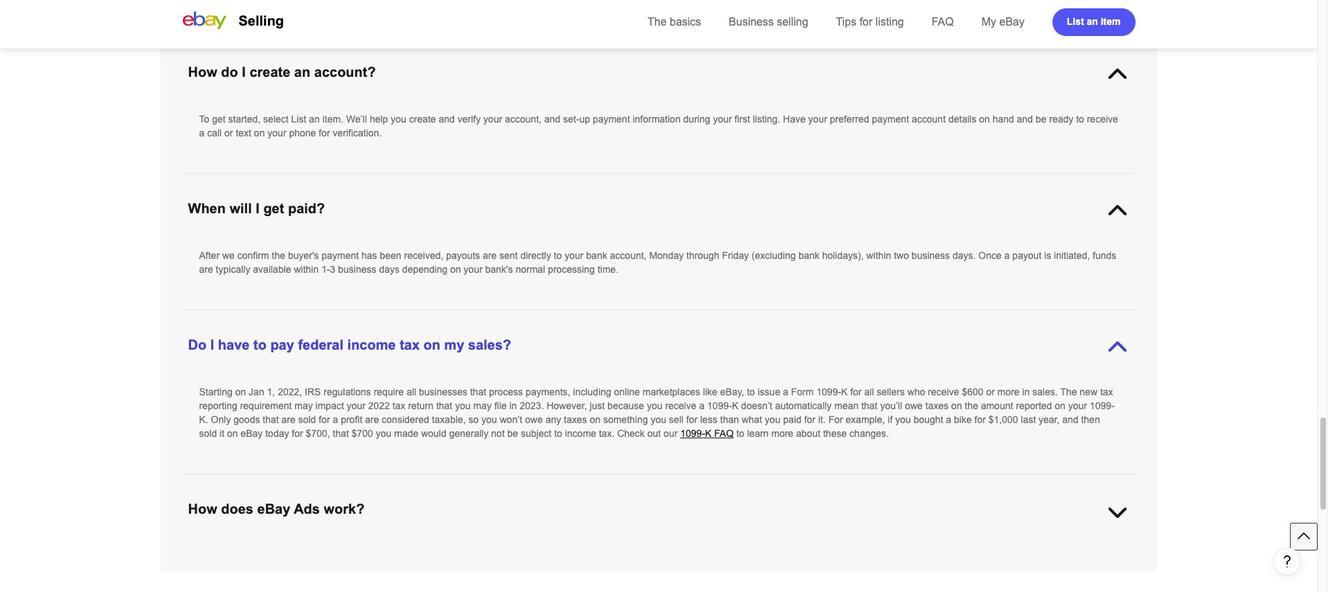Task type: locate. For each thing, give the bounding box(es) containing it.
ebay right my
[[999, 16, 1025, 28]]

0 horizontal spatial create
[[250, 64, 290, 80]]

and left then
[[1062, 414, 1078, 425]]

3
[[330, 264, 335, 275]]

buyers left '-'
[[959, 550, 988, 562]]

2 vertical spatial business
[[345, 550, 383, 562]]

0 vertical spatial owe
[[905, 400, 923, 411]]

meaningful
[[612, 550, 660, 562]]

all
[[407, 386, 416, 397], [864, 386, 874, 397]]

0 vertical spatial faq
[[932, 16, 954, 28]]

does
[[221, 501, 253, 517]]

taxes up bought
[[925, 400, 949, 411]]

0 vertical spatial an
[[1087, 16, 1098, 27]]

1 horizontal spatial out
[[647, 428, 661, 439]]

my ebay link
[[981, 16, 1025, 28]]

or right call
[[224, 127, 233, 138]]

account, inside to get started, select list an item. we'll help you create and verify your account, and set-up payment information during your first listing. have your preferred payment account details on hand and be ready to receive a call or text on your phone for verification.
[[505, 114, 542, 125]]

a up less
[[699, 400, 704, 411]]

0 horizontal spatial may
[[294, 400, 313, 411]]

0 vertical spatial buyers
[[959, 550, 988, 562]]

2 horizontal spatial payment
[[872, 114, 909, 125]]

confirm
[[237, 250, 269, 261]]

hand
[[993, 114, 1014, 125]]

it
[[220, 428, 224, 439]]

items
[[1093, 550, 1116, 562], [485, 564, 508, 575]]

2 bank from the left
[[798, 250, 820, 261]]

get up call
[[212, 114, 225, 125]]

1 vertical spatial items
[[485, 564, 508, 575]]

not
[[491, 428, 505, 439]]

sell inside starting on jan 1, 2022, irs regulations require all businesses that process payments, including online marketplaces like ebay, to issue a form 1099-k for all sellers who receive $600 or more in sales. the new tax reporting requirement may impact your 2022 tax return that you may file in 2023. however, just because you receive a 1099-k doesn't automatically mean that you'll owe taxes on the amount reported on your 1099- k. only goods that are sold for a profit are considered taxable, so you won't owe any taxes on something you sell for less than what you paid for it. for example, if you bought a bike for $1,000 last year, and then sold it on ebay today for $700, that $700 you made would generally not be subject to income tax. check out our
[[669, 414, 684, 425]]

business
[[729, 16, 774, 28]]

pay
[[270, 337, 294, 352]]

initiated,
[[1054, 250, 1090, 261]]

days.
[[953, 250, 976, 261]]

tax up considered
[[392, 400, 405, 411]]

owe down who
[[905, 400, 923, 411]]

are up today
[[282, 414, 296, 425]]

create
[[250, 64, 290, 80], [409, 114, 436, 125], [574, 550, 601, 562]]

on up the bike
[[951, 400, 962, 411]]

have
[[218, 337, 250, 352]]

create left verify
[[409, 114, 436, 125]]

1 vertical spatial owe
[[525, 414, 543, 425]]

0 vertical spatial more
[[997, 386, 1020, 397]]

payment right up
[[593, 114, 630, 125]]

that left process
[[470, 386, 486, 397]]

a down the impact
[[333, 414, 338, 425]]

an up phone
[[309, 114, 320, 125]]

you right so
[[481, 414, 497, 425]]

2 vertical spatial the
[[674, 564, 688, 575]]

0 horizontal spatial faq
[[714, 428, 734, 439]]

made
[[394, 428, 418, 439]]

paid
[[783, 414, 802, 425]]

be left 'ready'
[[1036, 114, 1047, 125]]

1 horizontal spatial the
[[1060, 386, 1077, 397]]

0 horizontal spatial the
[[648, 16, 667, 28]]

1 vertical spatial the
[[1060, 386, 1077, 397]]

a
[[199, 127, 204, 138], [1004, 250, 1010, 261], [783, 386, 788, 397], [699, 400, 704, 411], [333, 414, 338, 425], [946, 414, 951, 425], [604, 550, 610, 562]]

an inside to get started, select list an item. we'll help you create and verify your account, and set-up payment information during your first listing. have your preferred payment account details on hand and be ready to receive a call or text on your phone for verification.
[[309, 114, 320, 125]]

the basics
[[648, 16, 701, 28]]

sold
[[298, 414, 316, 425], [199, 428, 217, 439]]

1 vertical spatial within
[[294, 264, 319, 275]]

listings
[[348, 564, 377, 575]]

and left verify
[[439, 114, 455, 125]]

our
[[664, 428, 678, 439]]

between
[[712, 550, 749, 562]]

how left the do on the top left of the page
[[188, 64, 217, 80]]

sellers
[[877, 386, 905, 397]]

k down less
[[705, 428, 712, 439]]

0 vertical spatial be
[[1036, 114, 1047, 125]]

business right 'two'
[[912, 250, 950, 261]]

to right 'ready'
[[1076, 114, 1084, 125]]

0 horizontal spatial i
[[210, 337, 214, 352]]

a right once
[[1004, 250, 1010, 261]]

in right file
[[509, 400, 517, 411]]

0 vertical spatial tax
[[400, 337, 420, 352]]

something
[[603, 414, 648, 425]]

0 vertical spatial the
[[648, 16, 667, 28]]

create right the do on the top left of the page
[[250, 64, 290, 80]]

community
[[849, 550, 895, 562]]

for down the impact
[[319, 414, 330, 425]]

i for create
[[242, 64, 246, 80]]

receive down "marketplaces"
[[665, 400, 696, 411]]

0 horizontal spatial account,
[[505, 114, 542, 125]]

2 horizontal spatial create
[[574, 550, 601, 562]]

or inside to get started, select list an item. we'll help you create and verify your account, and set-up payment information during your first listing. have your preferred payment account details on hand and be ready to receive a call or text on your phone for verification.
[[224, 127, 233, 138]]

return
[[408, 400, 433, 411]]

or inside starting on jan 1, 2022, irs regulations require all businesses that process payments, including online marketplaces like ebay, to issue a form 1099-k for all sellers who receive $600 or more in sales. the new tax reporting requirement may impact your 2022 tax return that you may file in 2023. however, just because you receive a 1099-k doesn't automatically mean that you'll owe taxes on the amount reported on your 1099- k. only goods that are sold for a profit are considered taxable, so you won't owe any taxes on something you sell for less than what you paid for it. for example, if you bought a bike for $1,000 last year, and then sold it on ebay today for $700, that $700 you made would generally not be subject to income tax. check out our
[[986, 386, 995, 397]]

0 vertical spatial sold
[[298, 414, 316, 425]]

a left call
[[199, 127, 204, 138]]

2 vertical spatial in
[[511, 564, 518, 575]]

1 horizontal spatial be
[[1036, 114, 1047, 125]]

0 horizontal spatial get
[[212, 114, 225, 125]]

account
[[912, 114, 946, 125]]

the up available
[[272, 250, 285, 261]]

create inside "ebay ads can help you build your business on ebay with effective advertising tools that create a meaningful connection between you and ebay's global community of passionate buyers - and help you sell your items faster. stand out among billions of listings on ebay by putting your items in front of interested buyers no matter the size of your budget."
[[574, 550, 601, 562]]

1 vertical spatial how
[[188, 501, 217, 517]]

0 horizontal spatial be
[[507, 428, 518, 439]]

the inside "ebay ads can help you build your business on ebay with effective advertising tools that create a meaningful connection between you and ebay's global community of passionate buyers - and help you sell your items faster. stand out among billions of listings on ebay by putting your items in front of interested buyers no matter the size of your budget."
[[674, 564, 688, 575]]

by
[[418, 564, 429, 575]]

the left basics
[[648, 16, 667, 28]]

would
[[421, 428, 446, 439]]

an left account?
[[294, 64, 310, 80]]

0 horizontal spatial the
[[272, 250, 285, 261]]

bank
[[586, 250, 607, 261], [798, 250, 820, 261]]

a left meaningful
[[604, 550, 610, 562]]

advertising
[[483, 550, 530, 562]]

0 horizontal spatial sold
[[199, 428, 217, 439]]

ebay down goods at the left of the page
[[241, 428, 263, 439]]

2 how from the top
[[188, 501, 217, 517]]

for right today
[[292, 428, 303, 439]]

the down connection
[[674, 564, 688, 575]]

what
[[742, 414, 762, 425]]

1 vertical spatial ads
[[223, 550, 240, 562]]

0 vertical spatial get
[[212, 114, 225, 125]]

receive
[[1087, 114, 1118, 125], [928, 386, 959, 397], [665, 400, 696, 411]]

help
[[370, 114, 388, 125], [261, 550, 279, 562], [1015, 550, 1033, 562]]

buyers left no
[[599, 564, 628, 575]]

your
[[483, 114, 502, 125], [713, 114, 732, 125], [808, 114, 827, 125], [267, 127, 286, 138], [565, 250, 583, 261], [464, 264, 483, 275], [347, 400, 366, 411], [1068, 400, 1087, 411], [324, 550, 342, 562], [1072, 550, 1091, 562], [463, 564, 482, 575], [721, 564, 740, 575]]

1 vertical spatial out
[[256, 564, 270, 575]]

1 horizontal spatial ads
[[294, 501, 320, 517]]

then
[[1081, 414, 1100, 425]]

more
[[997, 386, 1020, 397], [771, 428, 793, 439]]

account?
[[314, 64, 376, 80]]

subject
[[521, 428, 552, 439]]

payment inside after we confirm the buyer's payment has been received, payouts are sent directly to your bank account, monday through friday (excluding bank holidays), within two business days. once a payout is initiated, funds are typically available within 1-3 business days depending on your bank's normal processing time.
[[322, 250, 359, 261]]

0 horizontal spatial items
[[485, 564, 508, 575]]

0 horizontal spatial list
[[291, 114, 306, 125]]

an inside list an item link
[[1087, 16, 1098, 27]]

can
[[243, 550, 258, 562]]

that up interested
[[556, 550, 572, 562]]

2 horizontal spatial help
[[1015, 550, 1033, 562]]

i for get
[[256, 201, 260, 216]]

in
[[1022, 386, 1030, 397], [509, 400, 517, 411], [511, 564, 518, 575]]

all left sellers
[[864, 386, 874, 397]]

receive right who
[[928, 386, 959, 397]]

account, inside after we confirm the buyer's payment has been received, payouts are sent directly to your bank account, monday through friday (excluding bank holidays), within two business days. once a payout is initiated, funds are typically available within 1-3 business days depending on your bank's normal processing time.
[[610, 250, 647, 261]]

1 vertical spatial the
[[965, 400, 978, 411]]

verification.
[[333, 127, 382, 138]]

1 horizontal spatial income
[[565, 428, 596, 439]]

income
[[347, 337, 396, 352], [565, 428, 596, 439]]

with
[[424, 550, 442, 562]]

you inside to get started, select list an item. we'll help you create and verify your account, and set-up payment information during your first listing. have your preferred payment account details on hand and be ready to receive a call or text on your phone for verification.
[[391, 114, 406, 125]]

1 vertical spatial sell
[[1054, 550, 1069, 562]]

the inside starting on jan 1, 2022, irs regulations require all businesses that process payments, including online marketplaces like ebay, to issue a form 1099-k for all sellers who receive $600 or more in sales. the new tax reporting requirement may impact your 2022 tax return that you may file in 2023. however, just because you receive a 1099-k doesn't automatically mean that you'll owe taxes on the amount reported on your 1099- k. only goods that are sold for a profit are considered taxable, so you won't owe any taxes on something you sell for less than what you paid for it. for example, if you bought a bike for $1,000 last year, and then sold it on ebay today for $700, that $700 you made would generally not be subject to income tax. check out our
[[1060, 386, 1077, 397]]

size
[[690, 564, 708, 575]]

up
[[579, 114, 590, 125]]

receive right 'ready'
[[1087, 114, 1118, 125]]

receive inside to get started, select list an item. we'll help you create and verify your account, and set-up payment information during your first listing. have your preferred payment account details on hand and be ready to receive a call or text on your phone for verification.
[[1087, 114, 1118, 125]]

1 horizontal spatial account,
[[610, 250, 647, 261]]

1 vertical spatial income
[[565, 428, 596, 439]]

1 vertical spatial create
[[409, 114, 436, 125]]

1 vertical spatial be
[[507, 428, 518, 439]]

front
[[521, 564, 540, 575]]

within down buyer's
[[294, 264, 319, 275]]

the down $600
[[965, 400, 978, 411]]

tax.
[[599, 428, 615, 439]]

we
[[222, 250, 235, 261]]

check
[[617, 428, 645, 439]]

1 vertical spatial business
[[338, 264, 376, 275]]

1 horizontal spatial receive
[[928, 386, 959, 397]]

jan
[[249, 386, 264, 397]]

details
[[948, 114, 976, 125]]

1 vertical spatial receive
[[928, 386, 959, 397]]

1 horizontal spatial or
[[986, 386, 995, 397]]

income left tax.
[[565, 428, 596, 439]]

in down advertising
[[511, 564, 518, 575]]

among
[[272, 564, 302, 575]]

have
[[783, 114, 806, 125]]

issue
[[758, 386, 780, 397]]

1 how from the top
[[188, 64, 217, 80]]

0 horizontal spatial buyers
[[599, 564, 628, 575]]

0 vertical spatial items
[[1093, 550, 1116, 562]]

federal
[[298, 337, 343, 352]]

to
[[199, 114, 209, 125]]

we'll
[[346, 114, 367, 125]]

0 vertical spatial account,
[[505, 114, 542, 125]]

0 horizontal spatial bank
[[586, 250, 607, 261]]

1 horizontal spatial more
[[997, 386, 1020, 397]]

1 horizontal spatial may
[[473, 400, 492, 411]]

1 horizontal spatial owe
[[905, 400, 923, 411]]

who
[[907, 386, 925, 397]]

ebay
[[999, 16, 1025, 28], [241, 428, 263, 439], [257, 501, 290, 517], [199, 550, 221, 562], [400, 550, 422, 562], [394, 564, 416, 575]]

1 horizontal spatial faq
[[932, 16, 954, 28]]

1 vertical spatial or
[[986, 386, 995, 397]]

1 horizontal spatial help
[[370, 114, 388, 125]]

these
[[823, 428, 847, 439]]

0 vertical spatial out
[[647, 428, 661, 439]]

considered
[[382, 414, 429, 425]]

0 vertical spatial ads
[[294, 501, 320, 517]]

an left item
[[1087, 16, 1098, 27]]

faq
[[932, 16, 954, 28], [714, 428, 734, 439]]

payment up the 3
[[322, 250, 359, 261]]

sold up $700,
[[298, 414, 316, 425]]

and left set-
[[544, 114, 560, 125]]

tax left the my
[[400, 337, 420, 352]]

passionate
[[909, 550, 956, 562]]

are
[[483, 250, 497, 261], [199, 264, 213, 275], [282, 414, 296, 425], [365, 414, 379, 425]]

faq left my
[[932, 16, 954, 28]]

1 horizontal spatial all
[[864, 386, 874, 397]]

1099- up the mean
[[816, 386, 841, 397]]

for right "tips"
[[860, 16, 873, 28]]

0 vertical spatial i
[[242, 64, 246, 80]]

0 horizontal spatial all
[[407, 386, 416, 397]]

today
[[265, 428, 289, 439]]

two
[[894, 250, 909, 261]]

you right we'll
[[391, 114, 406, 125]]

0 horizontal spatial receive
[[665, 400, 696, 411]]

2 vertical spatial k
[[705, 428, 712, 439]]

1 horizontal spatial within
[[866, 250, 891, 261]]

2 horizontal spatial the
[[965, 400, 978, 411]]

a inside after we confirm the buyer's payment has been received, payouts are sent directly to your bank account, monday through friday (excluding bank holidays), within two business days. once a payout is initiated, funds are typically available within 1-3 business days depending on your bank's normal processing time.
[[1004, 250, 1010, 261]]

0 horizontal spatial income
[[347, 337, 396, 352]]

during
[[683, 114, 710, 125]]

on right the text
[[254, 127, 265, 138]]

i right will
[[256, 201, 260, 216]]

1 horizontal spatial get
[[263, 201, 284, 216]]

0 vertical spatial the
[[272, 250, 285, 261]]

you right if
[[895, 414, 911, 425]]

2 horizontal spatial i
[[256, 201, 260, 216]]

to inside to get started, select list an item. we'll help you create and verify your account, and set-up payment information during your first listing. have your preferred payment account details on hand and be ready to receive a call or text on your phone for verification.
[[1076, 114, 1084, 125]]

phone
[[289, 127, 316, 138]]

how for how does ebay ads work?
[[188, 501, 217, 517]]

0 horizontal spatial out
[[256, 564, 270, 575]]

0 horizontal spatial within
[[294, 264, 319, 275]]

2 may from the left
[[473, 400, 492, 411]]

may
[[294, 400, 313, 411], [473, 400, 492, 411]]

list up phone
[[291, 114, 306, 125]]

be inside to get started, select list an item. we'll help you create and verify your account, and set-up payment information during your first listing. have your preferred payment account details on hand and be ready to receive a call or text on your phone for verification.
[[1036, 114, 1047, 125]]

income inside starting on jan 1, 2022, irs regulations require all businesses that process payments, including online marketplaces like ebay, to issue a form 1099-k for all sellers who receive $600 or more in sales. the new tax reporting requirement may impact your 2022 tax return that you may file in 2023. however, just because you receive a 1099-k doesn't automatically mean that you'll owe taxes on the amount reported on your 1099- k. only goods that are sold for a profit are considered taxable, so you won't owe any taxes on something you sell for less than what you paid for it. for example, if you bought a bike for $1,000 last year, and then sold it on ebay today for $700, that $700 you made would generally not be subject to income tax. check out our
[[565, 428, 596, 439]]

ebay left by
[[394, 564, 416, 575]]

marketplaces
[[643, 386, 700, 397]]

i right the do on the top left of the page
[[242, 64, 246, 80]]

1 vertical spatial taxes
[[564, 414, 587, 425]]

get left paid?
[[263, 201, 284, 216]]

to up processing
[[554, 250, 562, 261]]

after we confirm the buyer's payment has been received, payouts are sent directly to your bank account, monday through friday (excluding bank holidays), within two business days. once a payout is initiated, funds are typically available within 1-3 business days depending on your bank's normal processing time.
[[199, 250, 1116, 275]]

and right '-'
[[996, 550, 1012, 562]]

payout
[[1012, 250, 1042, 261]]

1 horizontal spatial sold
[[298, 414, 316, 425]]

business up listings
[[345, 550, 383, 562]]

account, left set-
[[505, 114, 542, 125]]

0 vertical spatial taxes
[[925, 400, 949, 411]]

tax right new
[[1100, 386, 1113, 397]]

2022
[[368, 400, 390, 411]]

ads left work?
[[294, 501, 320, 517]]

on up year,
[[1055, 400, 1066, 411]]

1 horizontal spatial the
[[674, 564, 688, 575]]

may up so
[[473, 400, 492, 411]]

income up require
[[347, 337, 396, 352]]

i right do
[[210, 337, 214, 352]]

for
[[860, 16, 873, 28], [319, 127, 330, 138], [850, 386, 862, 397], [319, 414, 330, 425], [686, 414, 698, 425], [804, 414, 816, 425], [974, 414, 986, 425], [292, 428, 303, 439]]

help, opens dialogs image
[[1280, 555, 1294, 568]]

2 horizontal spatial receive
[[1087, 114, 1118, 125]]

0 horizontal spatial or
[[224, 127, 233, 138]]

1 horizontal spatial bank
[[798, 250, 820, 261]]

the basics link
[[648, 16, 701, 28]]

a left the bike
[[946, 414, 951, 425]]

0 horizontal spatial more
[[771, 428, 793, 439]]

k down ebay, in the right of the page
[[732, 400, 738, 411]]

bank up time.
[[586, 250, 607, 261]]

1 vertical spatial faq
[[714, 428, 734, 439]]

help right '-'
[[1015, 550, 1033, 562]]

0 vertical spatial income
[[347, 337, 396, 352]]

0 horizontal spatial payment
[[322, 250, 359, 261]]



Task type: describe. For each thing, give the bounding box(es) containing it.
for
[[828, 414, 843, 425]]

0 vertical spatial create
[[250, 64, 290, 80]]

0 vertical spatial in
[[1022, 386, 1030, 397]]

for left less
[[686, 414, 698, 425]]

typically
[[216, 264, 250, 275]]

the inside after we confirm the buyer's payment has been received, payouts are sent directly to your bank account, monday through friday (excluding bank holidays), within two business days. once a payout is initiated, funds are typically available within 1-3 business days depending on your bank's normal processing time.
[[272, 250, 285, 261]]

2 vertical spatial tax
[[392, 400, 405, 411]]

to get started, select list an item. we'll help you create and verify your account, and set-up payment information during your first listing. have your preferred payment account details on hand and be ready to receive a call or text on your phone for verification.
[[199, 114, 1118, 138]]

on left the my
[[423, 337, 440, 352]]

for inside to get started, select list an item. we'll help you create and verify your account, and set-up payment information during your first listing. have your preferred payment account details on hand and be ready to receive a call or text on your phone for verification.
[[319, 127, 330, 138]]

once
[[978, 250, 1002, 261]]

business selling link
[[729, 16, 808, 28]]

ebay right the does
[[257, 501, 290, 517]]

and up learn
[[770, 550, 786, 562]]

$1,000
[[988, 414, 1018, 425]]

only
[[211, 414, 231, 425]]

because
[[607, 400, 644, 411]]

how for how do i create an account?
[[188, 64, 217, 80]]

received,
[[404, 250, 443, 261]]

generally
[[449, 428, 488, 439]]

out inside starting on jan 1, 2022, irs regulations require all businesses that process payments, including online marketplaces like ebay, to issue a form 1099-k for all sellers who receive $600 or more in sales. the new tax reporting requirement may impact your 2022 tax return that you may file in 2023. however, just because you receive a 1099-k doesn't automatically mean that you'll owe taxes on the amount reported on your 1099- k. only goods that are sold for a profit are considered taxable, so you won't owe any taxes on something you sell for less than what you paid for it. for example, if you bought a bike for $1,000 last year, and then sold it on ebay today for $700, that $700 you made would generally not be subject to income tax. check out our
[[647, 428, 661, 439]]

tips
[[836, 16, 857, 28]]

depending
[[402, 264, 448, 275]]

online
[[614, 386, 640, 397]]

goods
[[234, 414, 260, 425]]

0 horizontal spatial owe
[[525, 414, 543, 425]]

won't
[[500, 414, 522, 425]]

2 vertical spatial receive
[[665, 400, 696, 411]]

1099- down less
[[680, 428, 705, 439]]

that up example,
[[861, 400, 877, 411]]

0 vertical spatial business
[[912, 250, 950, 261]]

on right listings
[[380, 564, 391, 575]]

when
[[188, 201, 226, 216]]

1 all from the left
[[407, 386, 416, 397]]

profit
[[341, 414, 362, 425]]

starting on jan 1, 2022, irs regulations require all businesses that process payments, including online marketplaces like ebay, to issue a form 1099-k for all sellers who receive $600 or more in sales. the new tax reporting requirement may impact your 2022 tax return that you may file in 2023. however, just because you receive a 1099-k doesn't automatically mean that you'll owe taxes on the amount reported on your 1099- k. only goods that are sold for a profit are considered taxable, so you won't owe any taxes on something you sell for less than what you paid for it. for example, if you bought a bike for $1,000 last year, and then sold it on ebay today for $700, that $700 you made would generally not be subject to income tax. check out our
[[199, 386, 1115, 439]]

new
[[1080, 386, 1097, 397]]

the inside starting on jan 1, 2022, irs regulations require all businesses that process payments, including online marketplaces like ebay, to issue a form 1099-k for all sellers who receive $600 or more in sales. the new tax reporting requirement may impact your 2022 tax return that you may file in 2023. however, just because you receive a 1099-k doesn't automatically mean that you'll owe taxes on the amount reported on your 1099- k. only goods that are sold for a profit are considered taxable, so you won't owe any taxes on something you sell for less than what you paid for it. for example, if you bought a bike for $1,000 last year, and then sold it on ebay today for $700, that $700 you made would generally not be subject to income tax. check out our
[[965, 400, 978, 411]]

however,
[[547, 400, 587, 411]]

on inside after we confirm the buyer's payment has been received, payouts are sent directly to your bank account, monday through friday (excluding bank holidays), within two business days. once a payout is initiated, funds are typically available within 1-3 business days depending on your bank's normal processing time.
[[450, 264, 461, 275]]

1 vertical spatial buyers
[[599, 564, 628, 575]]

0 horizontal spatial taxes
[[564, 414, 587, 425]]

work?
[[324, 501, 364, 517]]

business selling
[[729, 16, 808, 28]]

learn
[[747, 428, 769, 439]]

ebay's
[[788, 550, 817, 562]]

1 vertical spatial tax
[[1100, 386, 1113, 397]]

budget.
[[743, 564, 775, 575]]

tips for listing link
[[836, 16, 904, 28]]

1 vertical spatial in
[[509, 400, 517, 411]]

available
[[253, 264, 291, 275]]

to up the doesn't
[[747, 386, 755, 397]]

you up budget.
[[751, 550, 767, 562]]

you'll
[[880, 400, 902, 411]]

to left "learn"
[[736, 428, 744, 439]]

0 horizontal spatial k
[[705, 428, 712, 439]]

for right the bike
[[974, 414, 986, 425]]

help inside to get started, select list an item. we'll help you create and verify your account, and set-up payment information during your first listing. have your preferred payment account details on hand and be ready to receive a call or text on your phone for verification.
[[370, 114, 388, 125]]

file
[[494, 400, 507, 411]]

0 vertical spatial list
[[1067, 16, 1084, 27]]

reported
[[1016, 400, 1052, 411]]

do i have to pay federal income tax on my sales?
[[188, 337, 511, 352]]

stand
[[228, 564, 254, 575]]

a left "form"
[[783, 386, 788, 397]]

basics
[[670, 16, 701, 28]]

regulations
[[324, 386, 371, 397]]

1,
[[267, 386, 275, 397]]

1 vertical spatial get
[[263, 201, 284, 216]]

more inside starting on jan 1, 2022, irs regulations require all businesses that process payments, including online marketplaces like ebay, to issue a form 1099-k for all sellers who receive $600 or more in sales. the new tax reporting requirement may impact your 2022 tax return that you may file in 2023. however, just because you receive a 1099-k doesn't automatically mean that you'll owe taxes on the amount reported on your 1099- k. only goods that are sold for a profit are considered taxable, so you won't owe any taxes on something you sell for less than what you paid for it. for example, if you bought a bike for $1,000 last year, and then sold it on ebay today for $700, that $700 you made would generally not be subject to income tax. check out our
[[997, 386, 1020, 397]]

1099-k faq link
[[680, 428, 734, 439]]

listing
[[876, 16, 904, 28]]

to left pay
[[253, 337, 266, 352]]

0 horizontal spatial help
[[261, 550, 279, 562]]

for left the it.
[[804, 414, 816, 425]]

on left with
[[386, 550, 397, 562]]

1 horizontal spatial buyers
[[959, 550, 988, 562]]

out inside "ebay ads can help you build your business on ebay with effective advertising tools that create a meaningful connection between you and ebay's global community of passionate buyers - and help you sell your items faster. stand out among billions of listings on ebay by putting your items in front of interested buyers no matter the size of your budget."
[[256, 564, 270, 575]]

1 horizontal spatial payment
[[593, 114, 630, 125]]

automatically
[[775, 400, 832, 411]]

bike
[[954, 414, 972, 425]]

effective
[[444, 550, 480, 562]]

interested
[[554, 564, 596, 575]]

you up among
[[282, 550, 298, 562]]

first
[[734, 114, 750, 125]]

time.
[[598, 264, 619, 275]]

1 vertical spatial sold
[[199, 428, 217, 439]]

that inside "ebay ads can help you build your business on ebay with effective advertising tools that create a meaningful connection between you and ebay's global community of passionate buyers - and help you sell your items faster. stand out among billions of listings on ebay by putting your items in front of interested buyers no matter the size of your budget."
[[556, 550, 572, 562]]

normal
[[516, 264, 545, 275]]

selling
[[239, 13, 284, 28]]

are down 2022 on the left
[[365, 414, 379, 425]]

sales?
[[468, 337, 511, 352]]

1 horizontal spatial items
[[1093, 550, 1116, 562]]

.
[[827, 564, 830, 575]]

2 vertical spatial i
[[210, 337, 214, 352]]

get inside to get started, select list an item. we'll help you create and verify your account, and set-up payment information during your first listing. have your preferred payment account details on hand and be ready to receive a call or text on your phone for verification.
[[212, 114, 225, 125]]

1 horizontal spatial taxes
[[925, 400, 949, 411]]

of right size
[[710, 564, 719, 575]]

are up bank's
[[483, 250, 497, 261]]

1 vertical spatial an
[[294, 64, 310, 80]]

0 vertical spatial within
[[866, 250, 891, 261]]

for up the mean
[[850, 386, 862, 397]]

set-
[[563, 114, 579, 125]]

after
[[199, 250, 220, 261]]

you down "marketplaces"
[[647, 400, 662, 411]]

on left jan
[[235, 386, 246, 397]]

if
[[888, 414, 893, 425]]

ads inside "ebay ads can help you build your business on ebay with effective advertising tools that create a meaningful connection between you and ebay's global community of passionate buyers - and help you sell your items faster. stand out among billions of listings on ebay by putting your items in front of interested buyers no matter the size of your budget."
[[223, 550, 240, 562]]

my ebay
[[981, 16, 1025, 28]]

1099- down like
[[707, 400, 732, 411]]

be inside starting on jan 1, 2022, irs regulations require all businesses that process payments, including online marketplaces like ebay, to issue a form 1099-k for all sellers who receive $600 or more in sales. the new tax reporting requirement may impact your 2022 tax return that you may file in 2023. however, just because you receive a 1099-k doesn't automatically mean that you'll owe taxes on the amount reported on your 1099- k. only goods that are sold for a profit are considered taxable, so you won't owe any taxes on something you sell for less than what you paid for it. for example, if you bought a bike for $1,000 last year, and then sold it on ebay today for $700, that $700 you made would generally not be subject to income tax. check out our
[[507, 428, 518, 439]]

you right '-'
[[1036, 550, 1052, 562]]

and right hand
[[1017, 114, 1033, 125]]

item
[[1101, 16, 1121, 27]]

list inside to get started, select list an item. we'll help you create and verify your account, and set-up payment information during your first listing. have your preferred payment account details on hand and be ready to receive a call or text on your phone for verification.
[[291, 114, 306, 125]]

ebay up by
[[400, 550, 422, 562]]

that down requirement
[[263, 414, 279, 425]]

billions
[[305, 564, 334, 575]]

ebay ads can help you build your business on ebay with effective advertising tools that create a meaningful connection between you and ebay's global community of passionate buyers - and help you sell your items faster. stand out among billions of listings on ebay by putting your items in front of interested buyers no matter the size of your budget.
[[199, 550, 1116, 575]]

than
[[720, 414, 739, 425]]

to inside after we confirm the buyer's payment has been received, payouts are sent directly to your bank account, monday through friday (excluding bank holidays), within two business days. once a payout is initiated, funds are typically available within 1-3 business days depending on your bank's normal processing time.
[[554, 250, 562, 261]]

global
[[820, 550, 846, 562]]

verify
[[458, 114, 481, 125]]

including
[[573, 386, 611, 397]]

that down businesses
[[436, 400, 452, 411]]

my
[[981, 16, 996, 28]]

1 may from the left
[[294, 400, 313, 411]]

a inside "ebay ads can help you build your business on ebay with effective advertising tools that create a meaningful connection between you and ebay's global community of passionate buyers - and help you sell your items faster. stand out among billions of listings on ebay by putting your items in front of interested buyers no matter the size of your budget."
[[604, 550, 610, 562]]

1 vertical spatial k
[[732, 400, 738, 411]]

sell inside "ebay ads can help you build your business on ebay with effective advertising tools that create a meaningful connection between you and ebay's global community of passionate buyers - and help you sell your items faster. stand out among billions of listings on ebay by putting your items in front of interested buyers no matter the size of your budget."
[[1054, 550, 1069, 562]]

create inside to get started, select list an item. we'll help you create and verify your account, and set-up payment information during your first listing. have your preferred payment account details on hand and be ready to receive a call or text on your phone for verification.
[[409, 114, 436, 125]]

example,
[[846, 414, 885, 425]]

2023.
[[520, 400, 544, 411]]

my
[[444, 337, 464, 352]]

on left hand
[[979, 114, 990, 125]]

you up 1099-k faq to learn more about these changes.
[[765, 414, 781, 425]]

are down 'after'
[[199, 264, 213, 275]]

in inside "ebay ads can help you build your business on ebay with effective advertising tools that create a meaningful connection between you and ebay's global community of passionate buyers - and help you sell your items faster. stand out among billions of listings on ebay by putting your items in front of interested buyers no matter the size of your budget."
[[511, 564, 518, 575]]

$700,
[[306, 428, 330, 439]]

a inside to get started, select list an item. we'll help you create and verify your account, and set-up payment information during your first listing. have your preferred payment account details on hand and be ready to receive a call or text on your phone for verification.
[[199, 127, 204, 138]]

you up so
[[455, 400, 471, 411]]

on right it
[[227, 428, 238, 439]]

it.
[[818, 414, 826, 425]]

form
[[791, 386, 814, 397]]

preferred
[[830, 114, 869, 125]]

requirement
[[240, 400, 292, 411]]

do
[[221, 64, 238, 80]]

how do i create an account?
[[188, 64, 376, 80]]

that down profit
[[333, 428, 349, 439]]

of left listings
[[337, 564, 345, 575]]

to down any
[[554, 428, 562, 439]]

2 horizontal spatial k
[[841, 386, 848, 397]]

monday
[[649, 250, 684, 261]]

of down tools
[[543, 564, 551, 575]]

item.
[[322, 114, 343, 125]]

tools
[[532, 550, 553, 562]]

2022,
[[278, 386, 302, 397]]

ebay inside starting on jan 1, 2022, irs regulations require all businesses that process payments, including online marketplaces like ebay, to issue a form 1099-k for all sellers who receive $600 or more in sales. the new tax reporting requirement may impact your 2022 tax return that you may file in 2023. however, just because you receive a 1099-k doesn't automatically mean that you'll owe taxes on the amount reported on your 1099- k. only goods that are sold for a profit are considered taxable, so you won't owe any taxes on something you sell for less than what you paid for it. for example, if you bought a bike for $1,000 last year, and then sold it on ebay today for $700, that $700 you made would generally not be subject to income tax. check out our
[[241, 428, 263, 439]]

1 bank from the left
[[586, 250, 607, 261]]

1099- up then
[[1090, 400, 1115, 411]]

you up our
[[651, 414, 666, 425]]

ebay up faster.
[[199, 550, 221, 562]]

bought
[[914, 414, 943, 425]]

require
[[374, 386, 404, 397]]

business inside "ebay ads can help you build your business on ebay with effective advertising tools that create a meaningful connection between you and ebay's global community of passionate buyers - and help you sell your items faster. stand out among billions of listings on ebay by putting your items in front of interested buyers no matter the size of your budget."
[[345, 550, 383, 562]]

on down just
[[590, 414, 601, 425]]

so
[[468, 414, 479, 425]]

you right $700
[[376, 428, 391, 439]]

and inside starting on jan 1, 2022, irs regulations require all businesses that process payments, including online marketplaces like ebay, to issue a form 1099-k for all sellers who receive $600 or more in sales. the new tax reporting requirement may impact your 2022 tax return that you may file in 2023. however, just because you receive a 1099-k doesn't automatically mean that you'll owe taxes on the amount reported on your 1099- k. only goods that are sold for a profit are considered taxable, so you won't owe any taxes on something you sell for less than what you paid for it. for example, if you bought a bike for $1,000 last year, and then sold it on ebay today for $700, that $700 you made would generally not be subject to income tax. check out our
[[1062, 414, 1078, 425]]

of right community
[[898, 550, 906, 562]]

about
[[796, 428, 820, 439]]

2 all from the left
[[864, 386, 874, 397]]



Task type: vqa. For each thing, say whether or not it's contained in the screenshot.
Outdoor Rugs link
no



